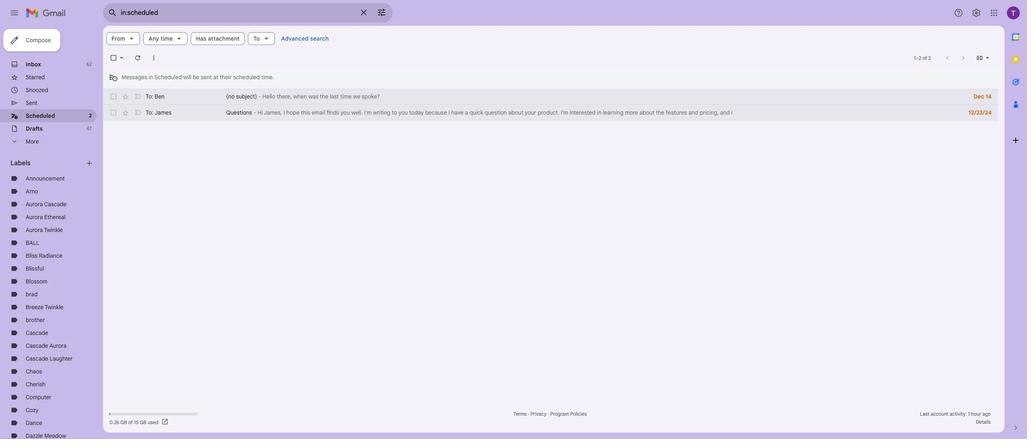 Task type: describe. For each thing, give the bounding box(es) containing it.
refresh image
[[134, 54, 142, 62]]

ago
[[983, 411, 991, 417]]

follow link to manage storage image
[[162, 419, 170, 427]]

Search mail text field
[[121, 9, 354, 17]]

1 gb from the left
[[120, 420, 127, 426]]

any
[[149, 35, 159, 42]]

computer
[[26, 394, 51, 401]]

0 horizontal spatial the
[[320, 93, 328, 100]]

a
[[465, 109, 468, 116]]

cascade aurora link
[[26, 343, 67, 350]]

1 horizontal spatial time
[[340, 93, 352, 100]]

scheduled inside main content
[[155, 74, 182, 81]]

dec
[[974, 93, 985, 100]]

brother link
[[26, 317, 45, 324]]

finds
[[327, 109, 339, 116]]

any time button
[[143, 32, 188, 45]]

0 horizontal spatial of
[[128, 420, 133, 426]]

compose button
[[3, 29, 61, 52]]

more image
[[150, 54, 158, 62]]

cascade up 'ethereal'
[[44, 201, 67, 208]]

cascade for cascade 'link'
[[26, 330, 48, 337]]

2 gb from the left
[[140, 420, 146, 426]]

advanced
[[281, 35, 309, 42]]

twinkle for breeze twinkle
[[45, 304, 63, 311]]

breeze
[[26, 304, 44, 311]]

blossom link
[[26, 278, 47, 285]]

snoozed link
[[26, 87, 48, 94]]

we
[[353, 93, 360, 100]]

bliss
[[26, 252, 37, 260]]

privacy link
[[531, 411, 547, 417]]

2 you from the left
[[399, 109, 408, 116]]

more button
[[0, 135, 97, 148]]

to: for to: ben
[[146, 93, 153, 100]]

interested
[[570, 109, 596, 116]]

14
[[986, 93, 992, 100]]

(no
[[226, 93, 235, 100]]

cozy link
[[26, 407, 39, 414]]

2 inside labels navigation
[[89, 113, 92, 119]]

twinkle for aurora twinkle
[[44, 227, 63, 234]]

features
[[666, 109, 687, 116]]

policies
[[570, 411, 587, 417]]

aurora ethereal link
[[26, 214, 66, 221]]

1 about from the left
[[508, 109, 524, 116]]

to
[[392, 109, 397, 116]]

to: ben
[[146, 93, 165, 100]]

ben
[[155, 93, 165, 100]]

1 inside last account activity: 1 hour ago details
[[968, 411, 970, 417]]

1 you from the left
[[341, 109, 350, 116]]

well.
[[351, 109, 363, 116]]

blossom
[[26, 278, 47, 285]]

breeze twinkle
[[26, 304, 63, 311]]

1 horizontal spatial 2
[[919, 55, 922, 61]]

–
[[916, 55, 919, 61]]

ball link
[[26, 240, 39, 247]]

from button
[[106, 32, 140, 45]]

questions
[[226, 109, 252, 116]]

learning
[[603, 109, 624, 116]]

hour
[[971, 411, 981, 417]]

from
[[112, 35, 125, 42]]

time inside any time dropdown button
[[161, 35, 173, 42]]

will
[[183, 74, 191, 81]]

there,
[[277, 93, 292, 100]]

aurora up laughter
[[49, 343, 67, 350]]

bliss radiance
[[26, 252, 62, 260]]

labels navigation
[[0, 26, 103, 440]]

2 horizontal spatial 2
[[929, 55, 931, 61]]

has attachment
[[196, 35, 240, 42]]

advanced search
[[281, 35, 329, 42]]

computer link
[[26, 394, 51, 401]]

details link
[[976, 419, 991, 426]]

radiance
[[39, 252, 62, 260]]

1 horizontal spatial -
[[258, 93, 261, 100]]

blissful
[[26, 265, 44, 273]]

last account activity: 1 hour ago details
[[920, 411, 991, 426]]

aurora for aurora twinkle
[[26, 227, 43, 234]]

scheduled
[[233, 74, 260, 81]]

starred
[[26, 74, 45, 81]]

62
[[86, 61, 92, 67]]

messages
[[122, 74, 147, 81]]

at
[[213, 74, 218, 81]]

to
[[253, 35, 260, 42]]

advanced search button
[[278, 31, 332, 46]]

advanced search options image
[[374, 4, 390, 21]]

messages in scheduled will be sent at their scheduled time.
[[122, 74, 274, 81]]

1 – 2 of 2
[[914, 55, 931, 61]]

gmail image
[[26, 5, 70, 21]]

quick
[[470, 109, 483, 116]]

1 horizontal spatial of
[[923, 55, 927, 61]]

dance link
[[26, 420, 42, 427]]

dec 14
[[974, 93, 992, 100]]

1 horizontal spatial the
[[656, 109, 665, 116]]

has
[[196, 35, 206, 42]]

labels heading
[[10, 159, 85, 167]]

blissful link
[[26, 265, 44, 273]]

pricing,
[[700, 109, 719, 116]]

support image
[[954, 8, 964, 18]]

brother
[[26, 317, 45, 324]]

aurora for aurora cascade
[[26, 201, 43, 208]]

ball
[[26, 240, 39, 247]]

your
[[525, 109, 536, 116]]

cascade for cascade laughter
[[26, 355, 48, 363]]



Task type: locate. For each thing, give the bounding box(es) containing it.
scheduled left will
[[155, 74, 182, 81]]

search mail image
[[105, 6, 120, 20]]

aurora
[[26, 201, 43, 208], [26, 214, 43, 221], [26, 227, 43, 234], [49, 343, 67, 350]]

and left pricing,
[[689, 109, 698, 116]]

to: for to: james
[[146, 109, 153, 116]]

i left hope in the top left of the page
[[284, 109, 285, 116]]

tab list
[[1005, 26, 1027, 411]]

None checkbox
[[109, 54, 118, 62], [109, 109, 118, 117], [109, 54, 118, 62], [109, 109, 118, 117]]

drafts
[[26, 125, 43, 132]]

2 i from the left
[[449, 109, 450, 116]]

1 horizontal spatial scheduled
[[155, 74, 182, 81]]

inbox link
[[26, 61, 41, 68]]

brad
[[26, 291, 38, 298]]

0.26
[[109, 420, 119, 426]]

1 horizontal spatial 1
[[968, 411, 970, 417]]

0 horizontal spatial ·
[[528, 411, 529, 417]]

0 horizontal spatial i'm
[[364, 109, 372, 116]]

inbox
[[26, 61, 41, 68]]

was
[[309, 93, 319, 100]]

arno
[[26, 188, 38, 195]]

cascade laughter
[[26, 355, 73, 363]]

used
[[148, 420, 158, 426]]

1 horizontal spatial you
[[399, 109, 408, 116]]

about
[[508, 109, 524, 116], [640, 109, 655, 116]]

terms link
[[514, 411, 527, 417]]

compose
[[26, 37, 51, 44]]

and right pricing,
[[720, 109, 730, 116]]

0 vertical spatial -
[[258, 93, 261, 100]]

their
[[220, 74, 232, 81]]

0 vertical spatial 1
[[914, 55, 916, 61]]

2 · from the left
[[548, 411, 549, 417]]

to button
[[248, 32, 275, 45]]

scheduled up drafts link
[[26, 112, 55, 120]]

1 to: from the top
[[146, 93, 153, 100]]

time right 'any'
[[161, 35, 173, 42]]

terms · privacy · program policies
[[514, 411, 587, 417]]

0 horizontal spatial about
[[508, 109, 524, 116]]

program
[[550, 411, 569, 417]]

main menu image
[[10, 8, 19, 18]]

chaos link
[[26, 368, 42, 376]]

in right messages on the top left
[[149, 74, 153, 81]]

you
[[341, 109, 350, 116], [399, 109, 408, 116]]

cherish
[[26, 381, 46, 388]]

0 vertical spatial the
[[320, 93, 328, 100]]

1 vertical spatial twinkle
[[45, 304, 63, 311]]

account
[[931, 411, 949, 417]]

scheduled inside labels navigation
[[26, 112, 55, 120]]

twinkle right breeze
[[45, 304, 63, 311]]

row
[[103, 89, 998, 105], [103, 105, 998, 121]]

because
[[425, 109, 447, 116]]

aurora for aurora ethereal
[[26, 214, 43, 221]]

cascade down cascade 'link'
[[26, 343, 48, 350]]

of
[[923, 55, 927, 61], [128, 420, 133, 426]]

1 vertical spatial the
[[656, 109, 665, 116]]

terms
[[514, 411, 527, 417]]

1 horizontal spatial i
[[449, 109, 450, 116]]

i'm right the product.
[[561, 109, 568, 116]]

search
[[310, 35, 329, 42]]

clear search image
[[356, 4, 372, 21]]

cascade link
[[26, 330, 48, 337]]

- left hello
[[258, 93, 261, 100]]

1 horizontal spatial gb
[[140, 420, 146, 426]]

i
[[284, 109, 285, 116], [449, 109, 450, 116], [732, 109, 733, 116]]

0 vertical spatial in
[[149, 74, 153, 81]]

0 horizontal spatial time
[[161, 35, 173, 42]]

-
[[258, 93, 261, 100], [254, 109, 256, 116]]

1 i'm from the left
[[364, 109, 372, 116]]

of right "–"
[[923, 55, 927, 61]]

be
[[193, 74, 199, 81]]

aurora down arno
[[26, 201, 43, 208]]

15
[[134, 420, 139, 426]]

0 horizontal spatial scheduled
[[26, 112, 55, 120]]

1 vertical spatial -
[[254, 109, 256, 116]]

(no subject) - hello there, when was the last time we spoke?
[[226, 93, 380, 100]]

the left last
[[320, 93, 328, 100]]

cascade for cascade aurora
[[26, 343, 48, 350]]

the left features
[[656, 109, 665, 116]]

aurora ethereal
[[26, 214, 66, 221]]

i'm right well.
[[364, 109, 372, 116]]

footer inside main content
[[103, 411, 998, 427]]

1 vertical spatial of
[[128, 420, 133, 426]]

more
[[26, 138, 39, 145]]

3 i from the left
[[732, 109, 733, 116]]

aurora twinkle
[[26, 227, 63, 234]]

to: left ben
[[146, 93, 153, 100]]

in left learning
[[597, 109, 602, 116]]

to: left james
[[146, 109, 153, 116]]

1 horizontal spatial in
[[597, 109, 602, 116]]

program policies link
[[550, 411, 587, 417]]

brad link
[[26, 291, 38, 298]]

james,
[[264, 109, 282, 116]]

subject)
[[236, 93, 257, 100]]

1 · from the left
[[528, 411, 529, 417]]

dance
[[26, 420, 42, 427]]

cascade laughter link
[[26, 355, 73, 363]]

hope
[[286, 109, 300, 116]]

last
[[330, 93, 339, 100]]

0 horizontal spatial in
[[149, 74, 153, 81]]

sent
[[201, 74, 212, 81]]

announcement
[[26, 175, 65, 182]]

0 vertical spatial time
[[161, 35, 173, 42]]

0 vertical spatial of
[[923, 55, 927, 61]]

i left have
[[449, 109, 450, 116]]

details
[[976, 419, 991, 426]]

2 horizontal spatial i
[[732, 109, 733, 116]]

about right more
[[640, 109, 655, 116]]

main content containing from
[[103, 26, 1005, 433]]

spoke?
[[362, 93, 380, 100]]

sent
[[26, 99, 37, 107]]

0 vertical spatial to:
[[146, 93, 153, 100]]

last
[[920, 411, 930, 417]]

- left hi
[[254, 109, 256, 116]]

you right to
[[399, 109, 408, 116]]

footer containing terms
[[103, 411, 998, 427]]

2 to: from the top
[[146, 109, 153, 116]]

0 horizontal spatial you
[[341, 109, 350, 116]]

questions - hi james, i hope this email finds you well. i'm writing to you today because i have a quick question about your product. i'm interested in learning more about the features and pricing, and i
[[226, 109, 733, 116]]

hello
[[263, 93, 275, 100]]

1 row from the top
[[103, 89, 998, 105]]

drafts link
[[26, 125, 43, 132]]

i right pricing,
[[732, 109, 733, 116]]

0 vertical spatial scheduled
[[155, 74, 182, 81]]

2 and from the left
[[720, 109, 730, 116]]

1 and from the left
[[689, 109, 698, 116]]

· right privacy
[[548, 411, 549, 417]]

1 vertical spatial in
[[597, 109, 602, 116]]

attachment
[[208, 35, 240, 42]]

twinkle down 'ethereal'
[[44, 227, 63, 234]]

0 horizontal spatial -
[[254, 109, 256, 116]]

1 i from the left
[[284, 109, 285, 116]]

gb right 15
[[140, 420, 146, 426]]

sent link
[[26, 99, 37, 107]]

of left 15
[[128, 420, 133, 426]]

0 horizontal spatial gb
[[120, 420, 127, 426]]

about left your
[[508, 109, 524, 116]]

1 vertical spatial time
[[340, 93, 352, 100]]

cascade aurora
[[26, 343, 67, 350]]

starred link
[[26, 74, 45, 81]]

footer
[[103, 411, 998, 427]]

gb right 0.26 at the bottom left of the page
[[120, 420, 127, 426]]

0 horizontal spatial 1
[[914, 55, 916, 61]]

· right terms
[[528, 411, 529, 417]]

labels
[[10, 159, 30, 167]]

0 horizontal spatial 2
[[89, 113, 92, 119]]

to:
[[146, 93, 153, 100], [146, 109, 153, 116]]

2 i'm from the left
[[561, 109, 568, 116]]

arno link
[[26, 188, 38, 195]]

None checkbox
[[109, 93, 118, 101]]

you left well.
[[341, 109, 350, 116]]

cascade down 'brother'
[[26, 330, 48, 337]]

i'm
[[364, 109, 372, 116], [561, 109, 568, 116]]

1 vertical spatial to:
[[146, 109, 153, 116]]

aurora up "aurora twinkle"
[[26, 214, 43, 221]]

1 vertical spatial 1
[[968, 411, 970, 417]]

activity:
[[950, 411, 967, 417]]

aurora cascade
[[26, 201, 67, 208]]

1 horizontal spatial and
[[720, 109, 730, 116]]

toggle split pane mode image
[[976, 54, 984, 62]]

1 horizontal spatial i'm
[[561, 109, 568, 116]]

2 row from the top
[[103, 105, 998, 121]]

time left we
[[340, 93, 352, 100]]

james
[[155, 109, 172, 116]]

today
[[409, 109, 424, 116]]

ethereal
[[44, 214, 66, 221]]

bliss radiance link
[[26, 252, 62, 260]]

writing
[[373, 109, 391, 116]]

1 vertical spatial scheduled
[[26, 112, 55, 120]]

cascade up chaos link
[[26, 355, 48, 363]]

0 horizontal spatial i
[[284, 109, 285, 116]]

None search field
[[103, 3, 393, 23]]

any time
[[149, 35, 173, 42]]

this
[[301, 109, 310, 116]]

settings image
[[972, 8, 981, 18]]

aurora up ball
[[26, 227, 43, 234]]

1 horizontal spatial ·
[[548, 411, 549, 417]]

breeze twinkle link
[[26, 304, 63, 311]]

0 vertical spatial twinkle
[[44, 227, 63, 234]]

chaos
[[26, 368, 42, 376]]

0 horizontal spatial and
[[689, 109, 698, 116]]

main content
[[103, 26, 1005, 433]]

1 horizontal spatial about
[[640, 109, 655, 116]]

2 about from the left
[[640, 109, 655, 116]]

twinkle
[[44, 227, 63, 234], [45, 304, 63, 311]]

snoozed
[[26, 87, 48, 94]]

none checkbox inside main content
[[109, 93, 118, 101]]

aurora cascade link
[[26, 201, 67, 208]]



Task type: vqa. For each thing, say whether or not it's contained in the screenshot.
Settings image
yes



